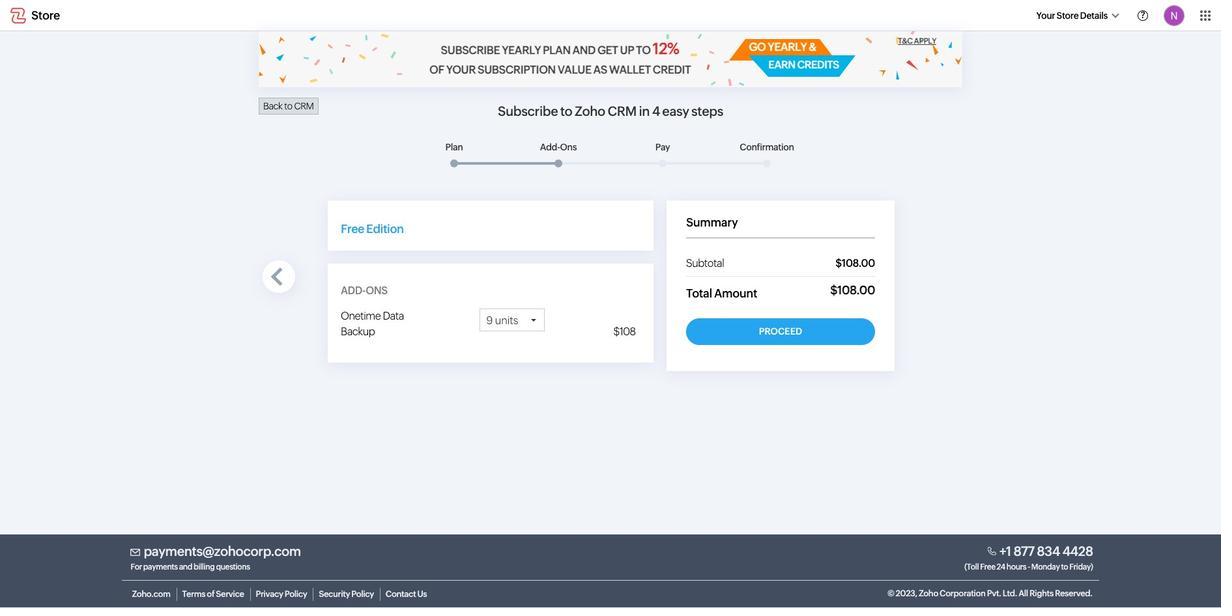 Task type: locate. For each thing, give the bounding box(es) containing it.
pay
[[656, 142, 670, 153]]

of
[[430, 63, 444, 76]]

and
[[179, 563, 192, 572]]

1 vertical spatial zoho
[[919, 589, 939, 599]]

us
[[418, 590, 427, 600]]

1 vertical spatial $ 108.00
[[831, 284, 875, 297]]

credit
[[653, 63, 691, 76]]

108.00 for total amount
[[838, 284, 875, 297]]

1 horizontal spatial free
[[980, 563, 996, 572]]

total amount
[[686, 287, 757, 300]]

your store details
[[1037, 10, 1108, 21]]

to
[[636, 44, 651, 57]]

2 vertical spatial $
[[614, 326, 620, 338]]

payments@zohocorp.com
[[144, 544, 301, 559]]

privacy policy link
[[253, 589, 314, 601]]

0 horizontal spatial to
[[284, 101, 292, 111]]

policy for security policy
[[351, 590, 374, 600]]

yearly inside the subscribe yearly plan and get up to 12% of your subscription value as wallet credit
[[502, 44, 541, 57]]

security policy
[[319, 590, 374, 600]]

to for subscribe
[[560, 104, 573, 119]]

0 horizontal spatial free
[[341, 222, 364, 236]]

contact
[[386, 590, 416, 600]]

friday)
[[1070, 563, 1094, 572]]

store
[[31, 8, 60, 22], [1057, 10, 1079, 21]]

wallet
[[609, 63, 651, 76]]

service
[[216, 590, 244, 600]]

yearly inside go yearly & earn credits
[[768, 40, 807, 53]]

$ for subtotal
[[836, 257, 842, 270]]

yearly
[[768, 40, 807, 53], [502, 44, 541, 57]]

free
[[341, 222, 364, 236], [980, 563, 996, 572]]

to right back at the left
[[284, 101, 292, 111]]

to up ons
[[560, 104, 573, 119]]

crm left in
[[608, 104, 637, 119]]

ons
[[560, 142, 577, 153]]

2 horizontal spatial to
[[1061, 563, 1069, 572]]

privacy
[[256, 590, 283, 600]]

payments@zohocorp.com for payments and billing questions
[[131, 544, 301, 572]]

?
[[1141, 10, 1145, 20]]

back to previous step image
[[263, 261, 295, 293]]

terms
[[182, 590, 205, 600]]

summary
[[686, 216, 738, 229]]

0 vertical spatial $ 108.00
[[836, 257, 875, 270]]

0 horizontal spatial policy
[[285, 590, 307, 600]]

(toll
[[965, 563, 979, 572]]

0 vertical spatial zoho
[[575, 104, 606, 119]]

ons
[[366, 285, 388, 297]]

$ for total amount
[[831, 284, 838, 297]]

0 vertical spatial $
[[836, 257, 842, 270]]

policy for privacy policy
[[285, 590, 307, 600]]

go
[[749, 40, 766, 53]]

to left the friday)
[[1061, 563, 1069, 572]]

© 2023 , zoho corporation pvt. ltd. all rights reserved.
[[888, 589, 1093, 599]]

value
[[558, 63, 592, 76]]

proceed
[[759, 327, 803, 337]]

0 horizontal spatial yearly
[[502, 44, 541, 57]]

earn
[[769, 59, 796, 71]]

1 vertical spatial 108.00
[[838, 284, 875, 297]]

steps
[[692, 104, 724, 119]]

your
[[1037, 10, 1056, 21]]

policy inside privacy policy link
[[285, 590, 307, 600]]

yearly up subscription
[[502, 44, 541, 57]]

1 horizontal spatial policy
[[351, 590, 374, 600]]

1 vertical spatial $
[[831, 284, 838, 297]]

policy right "security"
[[351, 590, 374, 600]]

zoho up ons
[[575, 104, 606, 119]]

policy inside security policy link
[[351, 590, 374, 600]]

1 horizontal spatial zoho
[[919, 589, 939, 599]]

1 policy from the left
[[285, 590, 307, 600]]

1 horizontal spatial crm
[[608, 104, 637, 119]]

24
[[997, 563, 1006, 572]]

contact us
[[386, 590, 427, 600]]

crm right back at the left
[[294, 101, 314, 111]]

reserved.
[[1055, 589, 1093, 599]]

1 horizontal spatial yearly
[[768, 40, 807, 53]]

free left 24
[[980, 563, 996, 572]]

0 vertical spatial 108.00
[[842, 257, 875, 270]]

zoho
[[575, 104, 606, 119], [919, 589, 939, 599]]

total
[[686, 287, 712, 300]]

back
[[263, 101, 283, 111]]

free left edition
[[341, 222, 364, 236]]

back to crm
[[263, 101, 314, 111]]

108
[[620, 326, 636, 338]]

1 horizontal spatial to
[[560, 104, 573, 119]]

units
[[495, 315, 518, 327]]

add-
[[341, 285, 366, 297]]

to for back
[[284, 101, 292, 111]]

credits
[[797, 59, 839, 71]]

2 policy from the left
[[351, 590, 374, 600]]

payments
[[143, 563, 178, 572]]

1 vertical spatial free
[[980, 563, 996, 572]]

4
[[652, 104, 660, 119]]

zoho right ,
[[919, 589, 939, 599]]

corporation
[[940, 589, 986, 599]]

policy right privacy
[[285, 590, 307, 600]]

(toll free 24 hours - monday to friday)
[[965, 563, 1094, 572]]

monday
[[1032, 563, 1060, 572]]

all
[[1019, 589, 1029, 599]]

edition
[[366, 222, 404, 236]]

108.00
[[842, 257, 875, 270], [838, 284, 875, 297]]

store link
[[10, 7, 60, 24]]

yearly up 'earn'
[[768, 40, 807, 53]]

questions
[[216, 563, 250, 572]]



Task type: vqa. For each thing, say whether or not it's contained in the screenshot.
The "© 2023 , Zoho Corporation Pvt. Ltd. All Rights Reserved."
yes



Task type: describe. For each thing, give the bounding box(es) containing it.
details
[[1080, 10, 1108, 21]]

0 horizontal spatial crm
[[294, 101, 314, 111]]

108.00 for subtotal
[[842, 257, 875, 270]]

confirmation
[[740, 142, 794, 153]]

plan
[[543, 44, 571, 57]]

data
[[383, 310, 404, 323]]

subscribe to zoho crm in 4 easy steps
[[498, 104, 724, 119]]

add-
[[540, 142, 560, 153]]

of
[[207, 590, 215, 600]]

t&c apply
[[898, 37, 937, 46]]

subscription
[[478, 63, 556, 76]]

$ 108.00 for total amount
[[831, 284, 875, 297]]

rights
[[1030, 589, 1054, 599]]

subscribe
[[441, 44, 500, 57]]

ltd.
[[1003, 589, 1018, 599]]

plan
[[446, 142, 463, 153]]

9 units button
[[479, 309, 545, 332]]

subscribe yearly plan and get up to 12% of your subscription value as wallet credit
[[430, 40, 691, 76]]

&
[[809, 40, 817, 53]]

add-ons
[[341, 285, 388, 297]]

zoho.com
[[132, 590, 171, 600]]

in
[[639, 104, 650, 119]]

1 horizontal spatial store
[[1057, 10, 1079, 21]]

amount
[[714, 287, 757, 300]]

get
[[598, 44, 618, 57]]

2023
[[896, 589, 915, 599]]

0 horizontal spatial zoho
[[575, 104, 606, 119]]

up
[[620, 44, 634, 57]]

backup
[[341, 326, 375, 338]]

security
[[319, 590, 350, 600]]

subscribe
[[498, 104, 558, 119]]

onetime data backup
[[341, 310, 404, 338]]

-
[[1028, 563, 1031, 572]]

yearly for go yearly & earn credits
[[768, 40, 807, 53]]

+1 877 834 4428
[[1000, 544, 1094, 559]]

for
[[131, 563, 142, 572]]

877
[[1014, 544, 1035, 559]]

add-ons
[[540, 142, 577, 153]]

zoho.com link
[[129, 589, 177, 601]]

9
[[487, 315, 493, 327]]

4428
[[1063, 544, 1094, 559]]

©
[[888, 589, 895, 599]]

,
[[915, 589, 918, 599]]

$ 108.00 for subtotal
[[836, 257, 875, 270]]

proceed button
[[686, 319, 875, 345]]

billing
[[194, 563, 215, 572]]

easy
[[662, 104, 689, 119]]

t&c
[[898, 37, 913, 46]]

security policy link
[[316, 589, 381, 601]]

contact us link
[[382, 589, 433, 601]]

0 vertical spatial free
[[341, 222, 364, 236]]

your
[[446, 63, 476, 76]]

terms of service link
[[179, 589, 251, 601]]

yearly for subscribe yearly plan and get up to 12% of your subscription value as wallet credit
[[502, 44, 541, 57]]

subtotal
[[686, 257, 724, 270]]

hours
[[1007, 563, 1027, 572]]

and
[[573, 44, 596, 57]]

privacy policy
[[256, 590, 307, 600]]

terms of service
[[182, 590, 244, 600]]

go yearly & earn credits
[[749, 40, 839, 71]]

+1
[[1000, 544, 1012, 559]]

9 units
[[487, 315, 518, 327]]

apply
[[914, 37, 937, 46]]

12%
[[653, 40, 680, 57]]

free edition
[[341, 222, 404, 236]]

0 horizontal spatial store
[[31, 8, 60, 22]]

834
[[1037, 544, 1061, 559]]

pvt.
[[987, 589, 1002, 599]]

$ 108
[[614, 326, 636, 338]]



